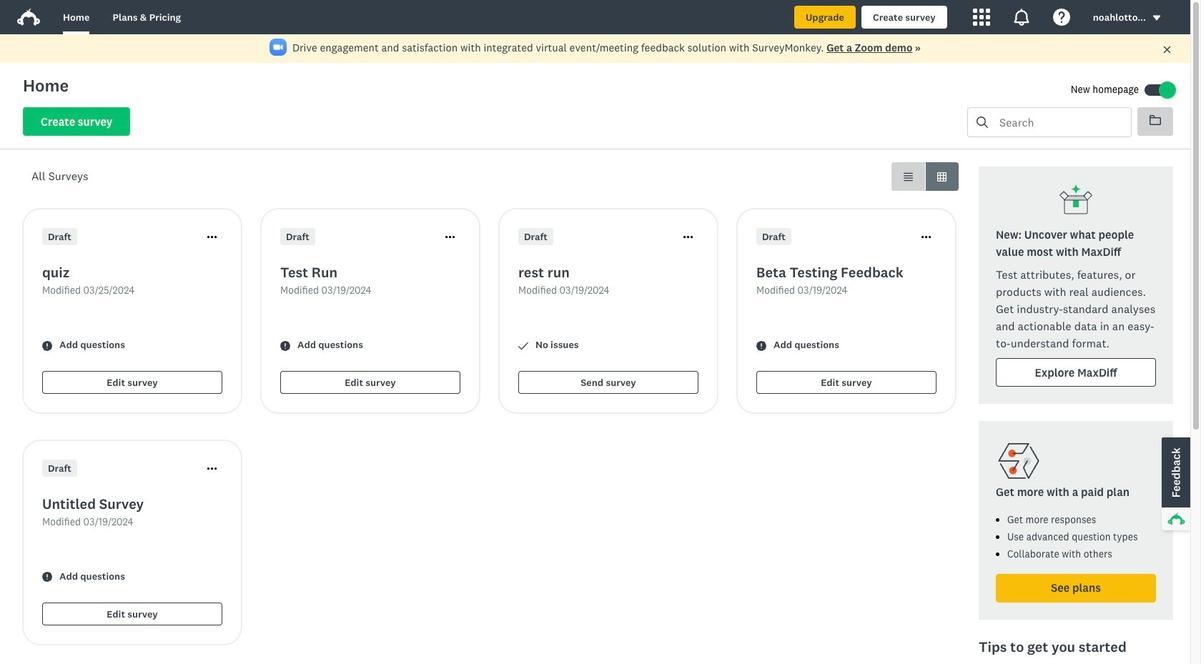 Task type: vqa. For each thing, say whether or not it's contained in the screenshot.
Warning icon
yes



Task type: describe. For each thing, give the bounding box(es) containing it.
2 brand logo image from the top
[[17, 9, 40, 26]]

search image
[[977, 117, 989, 128]]

response based pricing icon image
[[996, 439, 1042, 484]]

1 brand logo image from the top
[[17, 6, 40, 29]]

2 horizontal spatial warning image
[[757, 341, 767, 351]]

1 folders image from the top
[[1150, 114, 1162, 126]]

no issues image
[[519, 341, 529, 351]]

Search text field
[[989, 108, 1132, 137]]

help icon image
[[1054, 9, 1071, 26]]

search image
[[977, 117, 989, 128]]

2 folders image from the top
[[1150, 115, 1162, 125]]



Task type: locate. For each thing, give the bounding box(es) containing it.
brand logo image
[[17, 6, 40, 29], [17, 9, 40, 26]]

group
[[892, 162, 959, 191]]

max diff icon image
[[1059, 184, 1094, 218]]

notification center icon image
[[1013, 9, 1031, 26]]

1 horizontal spatial warning image
[[280, 341, 290, 351]]

folders image
[[1150, 114, 1162, 126], [1150, 115, 1162, 125]]

warning image
[[280, 341, 290, 351], [757, 341, 767, 351], [42, 573, 52, 583]]

warning image
[[42, 341, 52, 351]]

x image
[[1163, 45, 1172, 54]]

products icon image
[[973, 9, 991, 26], [973, 9, 991, 26]]

0 horizontal spatial warning image
[[42, 573, 52, 583]]

dropdown arrow icon image
[[1152, 13, 1162, 23], [1154, 16, 1161, 21]]



